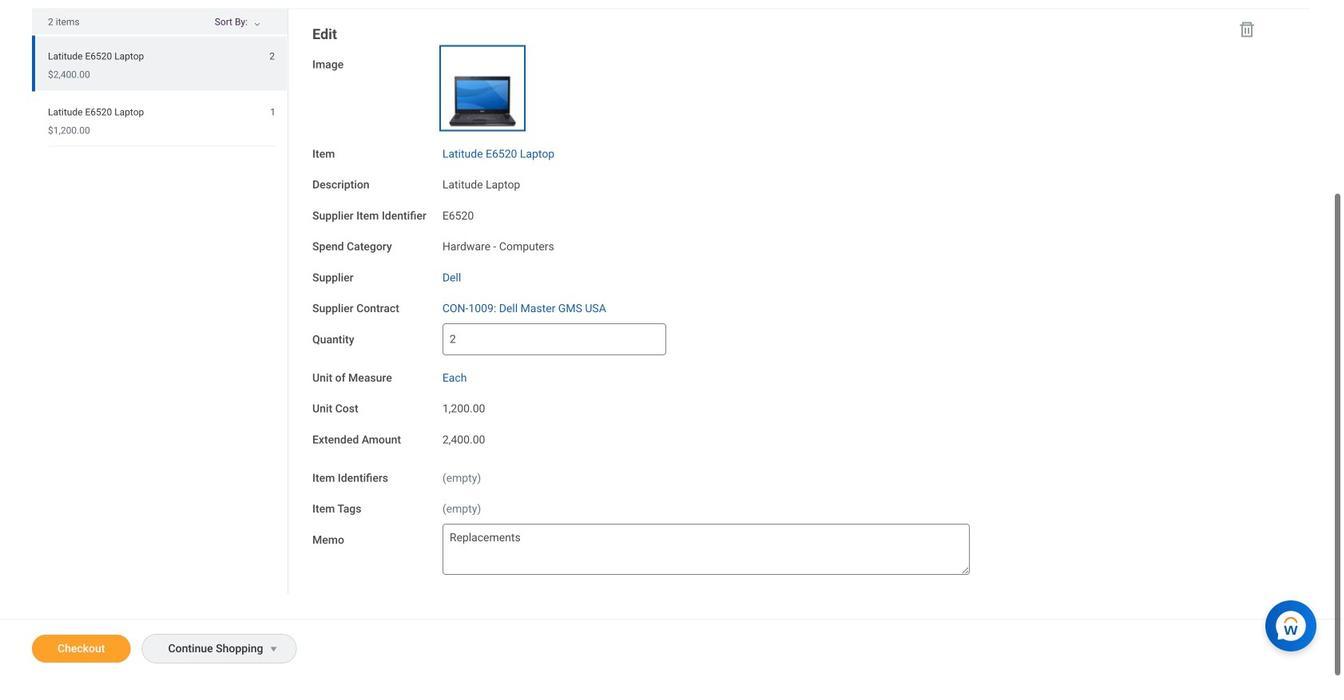 Task type: locate. For each thing, give the bounding box(es) containing it.
region
[[32, 9, 288, 594]]

delete image
[[1238, 19, 1257, 39]]

navigation pane region
[[288, 9, 1277, 606]]

caret down image
[[264, 643, 283, 656]]

item list list box
[[32, 35, 288, 147]]

None text field
[[443, 324, 666, 356], [443, 524, 970, 575], [443, 324, 666, 356], [443, 524, 970, 575]]

chevron down image
[[248, 21, 267, 32]]



Task type: vqa. For each thing, say whether or not it's contained in the screenshot.
'on' inside Review Employee Contracts: Lena Jung - Apprentice Office Management on 08/08/2023
no



Task type: describe. For each thing, give the bounding box(es) containing it.
e6520.jpg image
[[443, 48, 522, 128]]

workday assistant region
[[1266, 595, 1323, 652]]

arrow down image
[[267, 18, 286, 28]]

hardware - computers element
[[443, 237, 554, 253]]



